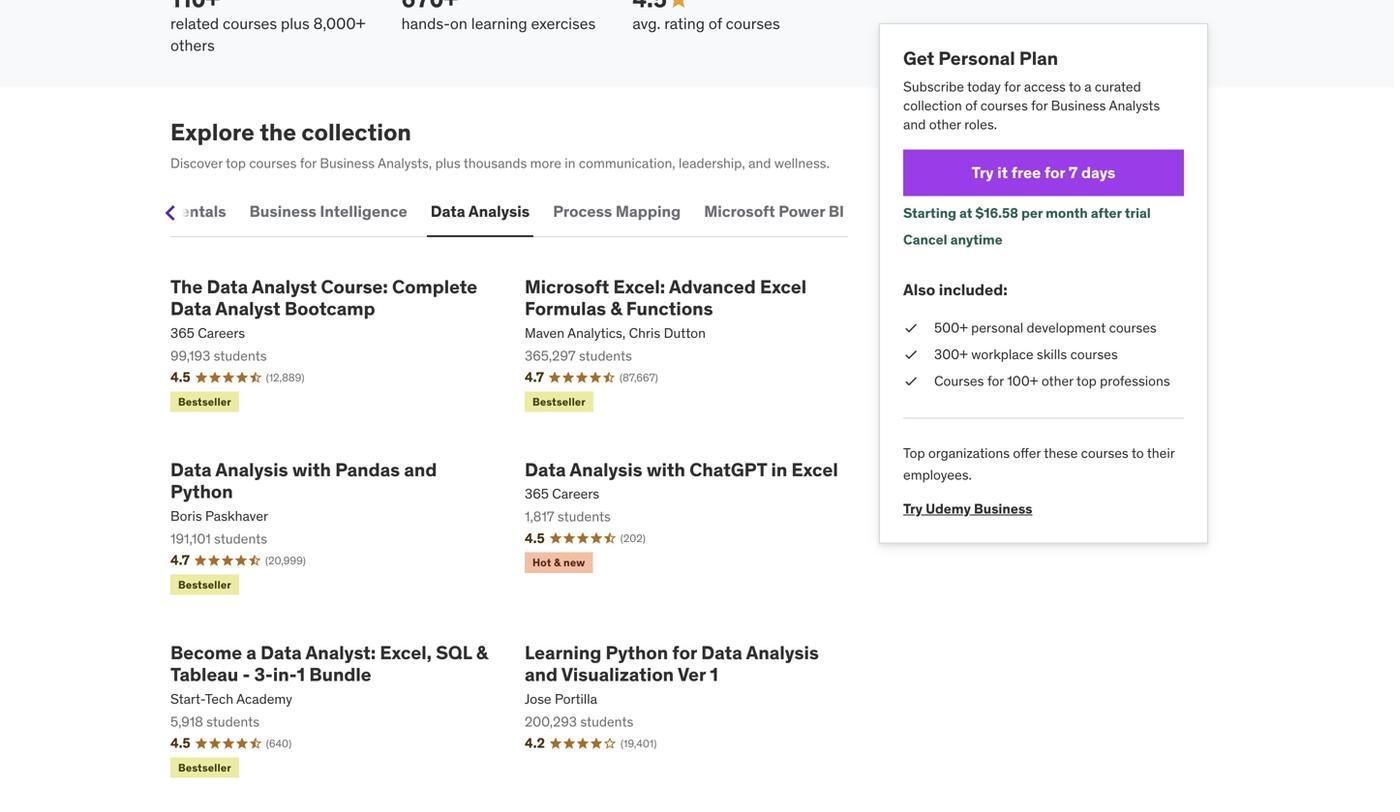 Task type: describe. For each thing, give the bounding box(es) containing it.
rating
[[665, 14, 705, 33]]

365 inside data analysis with chatgpt in excel 365 careers 1,817 students
[[525, 485, 549, 503]]

courses up professions
[[1110, 319, 1157, 337]]

12889 reviews element
[[266, 370, 305, 385]]

business inside "get personal plan subscribe today for access to a curated collection of courses for business analysts and other roles."
[[1051, 97, 1106, 114]]

& inside microsoft excel: advanced excel formulas & functions maven analytics, chris dutton 365,297 students
[[610, 297, 622, 320]]

try udemy business
[[904, 500, 1033, 518]]

python inside data analysis with pandas and python boris paskhaver 191,101 students
[[170, 480, 233, 503]]

300+ workplace skills courses
[[935, 346, 1118, 363]]

with for chatgpt
[[647, 458, 686, 481]]

data analysis with chatgpt in excel 365 careers 1,817 students
[[525, 458, 838, 526]]

more
[[530, 155, 562, 172]]

udemy
[[926, 500, 971, 518]]

and inside learning python for data analysis and visualization ver 1 jose portilla 200,293 students
[[525, 663, 558, 686]]

courses inside related courses plus 8,000+ others
[[223, 14, 277, 33]]

avg. rating of courses
[[633, 14, 780, 33]]

visualization
[[562, 663, 674, 686]]

analysis for data analysis with pandas and python boris paskhaver 191,101 students
[[215, 458, 288, 481]]

employees.
[[904, 466, 972, 484]]

data inside become a data analyst: excel, sql & tableau - 3-in-1 bundle start-tech academy 5,918 students
[[261, 641, 302, 664]]

curated
[[1095, 78, 1142, 95]]

with for pandas
[[292, 458, 331, 481]]

get
[[904, 46, 935, 70]]

data inside data analysis with pandas and python boris paskhaver 191,101 students
[[170, 458, 212, 481]]

hands-on learning exercises
[[402, 14, 596, 33]]

courses inside "explore the collection discover top courses for business analysts, plus thousands more in communication, leadership, and wellness."
[[249, 155, 297, 172]]

sql
[[436, 641, 472, 664]]

courses inside top organizations offer these courses to their employees.
[[1081, 445, 1129, 462]]

data analysis button
[[427, 189, 534, 235]]

analysts
[[1109, 97, 1160, 114]]

courses for 100+ other top professions
[[935, 373, 1171, 390]]

data inside data analysis with chatgpt in excel 365 careers 1,817 students
[[525, 458, 566, 481]]

courses
[[935, 373, 984, 390]]

fundamentals
[[121, 202, 226, 221]]

20999 reviews element
[[265, 553, 306, 568]]

business fundamentals
[[51, 202, 226, 221]]

start-
[[170, 690, 205, 708]]

1 vertical spatial other
[[1042, 373, 1074, 390]]

business fundamentals button
[[47, 189, 230, 235]]

students inside "the data analyst course: complete data analyst bootcamp 365 careers 99,193 students"
[[214, 347, 267, 365]]

to inside "get personal plan subscribe today for access to a curated collection of courses for business analysts and other roles."
[[1069, 78, 1081, 95]]

and inside "get personal plan subscribe today for access to a curated collection of courses for business analysts and other roles."
[[904, 116, 926, 133]]

students inside become a data analyst: excel, sql & tableau - 3-in-1 bundle start-tech academy 5,918 students
[[206, 713, 260, 731]]

dutton
[[664, 324, 706, 342]]

top for collection
[[226, 155, 246, 172]]

business inside button
[[250, 202, 317, 221]]

learning python for data analysis and visualization ver 1 link
[[525, 641, 848, 686]]

discover
[[170, 155, 223, 172]]

courses inside "get personal plan subscribe today for access to a curated collection of courses for business analysts and other roles."
[[981, 97, 1028, 114]]

500+
[[935, 319, 968, 337]]

academy
[[236, 690, 292, 708]]

tab navigation element
[[47, 189, 848, 237]]

students inside learning python for data analysis and visualization ver 1 jose portilla 200,293 students
[[580, 713, 634, 731]]

xsmall image
[[904, 345, 919, 364]]

courses right the "rating"
[[726, 14, 780, 33]]

bestseller for 365
[[178, 395, 231, 409]]

bestseller for 191,101
[[178, 578, 231, 592]]

on
[[450, 14, 468, 33]]

640 reviews element
[[266, 736, 292, 751]]

after
[[1091, 204, 1122, 222]]

1,817
[[525, 508, 554, 526]]

plus inside "explore the collection discover top courses for business analysts, plus thousands more in communication, leadership, and wellness."
[[435, 155, 461, 172]]

300+
[[935, 346, 968, 363]]

data analysis with chatgpt in excel link
[[525, 458, 848, 481]]

microsoft for power
[[704, 202, 775, 221]]

4.5 for -
[[170, 735, 191, 752]]

500+ personal development courses
[[935, 319, 1157, 337]]

at
[[960, 204, 973, 222]]

plan
[[1020, 46, 1059, 70]]

python inside learning python for data analysis and visualization ver 1 jose portilla 200,293 students
[[606, 641, 668, 664]]

business right "udemy"
[[974, 500, 1033, 518]]

try udemy business link
[[904, 486, 1033, 518]]

access
[[1024, 78, 1066, 95]]

power
[[779, 202, 825, 221]]

(19,401)
[[621, 737, 657, 750]]

new
[[564, 556, 585, 570]]

19401 reviews element
[[621, 736, 657, 751]]

try it free for 7 days link
[[904, 150, 1184, 196]]

excel:
[[614, 275, 665, 298]]

tech
[[205, 690, 234, 708]]

191,101
[[170, 530, 211, 548]]

others
[[170, 35, 215, 55]]

analyst:
[[306, 641, 376, 664]]

the
[[170, 275, 203, 298]]

workplace
[[972, 346, 1034, 363]]

a inside become a data analyst: excel, sql & tableau - 3-in-1 bundle start-tech academy 5,918 students
[[246, 641, 257, 664]]

students inside data analysis with chatgpt in excel 365 careers 1,817 students
[[558, 508, 611, 526]]

explore the collection discover top courses for business analysts, plus thousands more in communication, leadership, and wellness.
[[170, 118, 830, 172]]

plus inside related courses plus 8,000+ others
[[281, 14, 310, 33]]

business inside "explore the collection discover top courses for business analysts, plus thousands more in communication, leadership, and wellness."
[[320, 155, 375, 172]]

top for 100+
[[1077, 373, 1097, 390]]

to inside top organizations offer these courses to their employees.
[[1132, 445, 1144, 462]]

complete
[[392, 275, 478, 298]]

(640)
[[266, 737, 292, 750]]

& inside become a data analyst: excel, sql & tableau - 3-in-1 bundle start-tech academy 5,918 students
[[476, 641, 488, 664]]

the
[[260, 118, 296, 147]]

business intelligence button
[[246, 189, 411, 235]]

excel inside data analysis with chatgpt in excel 365 careers 1,817 students
[[792, 458, 838, 481]]

(202)
[[621, 532, 646, 545]]

tableau
[[170, 663, 238, 686]]

medium image
[[667, 0, 690, 11]]

it
[[998, 163, 1008, 183]]

pandas
[[335, 458, 400, 481]]

become a data analyst: excel, sql & tableau - 3-in-1 bundle start-tech academy 5,918 students
[[170, 641, 488, 731]]

excel,
[[380, 641, 432, 664]]

starting at $16.58 per month after trial cancel anytime
[[904, 204, 1151, 249]]

related
[[170, 14, 219, 33]]

4.2
[[525, 735, 545, 752]]

avg.
[[633, 14, 661, 33]]

functions
[[626, 297, 713, 320]]

and inside "explore the collection discover top courses for business analysts, plus thousands more in communication, leadership, and wellness."
[[749, 155, 771, 172]]

jose
[[525, 690, 552, 708]]

skills
[[1037, 346, 1067, 363]]

month
[[1046, 204, 1088, 222]]

200,293
[[525, 713, 577, 731]]

maven
[[525, 324, 565, 342]]

students inside data analysis with pandas and python boris paskhaver 191,101 students
[[214, 530, 267, 548]]

data analysis
[[431, 202, 530, 221]]

try for try udemy business
[[904, 500, 923, 518]]

careers inside data analysis with chatgpt in excel 365 careers 1,817 students
[[552, 485, 600, 503]]

become
[[170, 641, 242, 664]]

organizations
[[929, 445, 1010, 462]]

also included:
[[904, 280, 1008, 300]]

personal
[[939, 46, 1016, 70]]

analyst right the
[[215, 297, 281, 320]]

hot & new
[[533, 556, 585, 570]]



Task type: locate. For each thing, give the bounding box(es) containing it.
hot
[[533, 556, 552, 570]]

get personal plan subscribe today for access to a curated collection of courses for business analysts and other roles.
[[904, 46, 1160, 133]]

courses right related
[[223, 14, 277, 33]]

1 horizontal spatial with
[[647, 458, 686, 481]]

analysis inside data analysis with chatgpt in excel 365 careers 1,817 students
[[570, 458, 643, 481]]

bestseller down 365,297
[[533, 395, 586, 409]]

1 right ver
[[710, 663, 718, 686]]

0 vertical spatial 4.7
[[525, 369, 544, 386]]

in inside data analysis with chatgpt in excel 365 careers 1,817 students
[[771, 458, 788, 481]]

microsoft up the maven
[[525, 275, 609, 298]]

learning
[[471, 14, 528, 33]]

and down subscribe
[[904, 116, 926, 133]]

analysis inside button
[[469, 202, 530, 221]]

0 horizontal spatial other
[[929, 116, 961, 133]]

professions
[[1100, 373, 1171, 390]]

python
[[170, 480, 233, 503], [606, 641, 668, 664]]

the data analyst course: complete data analyst bootcamp 365 careers 99,193 students
[[170, 275, 478, 365]]

bootcamp
[[285, 297, 375, 320]]

1 horizontal spatial in
[[771, 458, 788, 481]]

in-
[[273, 663, 297, 686]]

analysis inside data analysis with pandas and python boris paskhaver 191,101 students
[[215, 458, 288, 481]]

thousands
[[464, 155, 527, 172]]

process mapping
[[553, 202, 681, 221]]

to right access
[[1069, 78, 1081, 95]]

top left professions
[[1077, 373, 1097, 390]]

0 horizontal spatial 4.7
[[170, 552, 190, 569]]

1 horizontal spatial 1
[[710, 663, 718, 686]]

bestseller for analytics,
[[533, 395, 586, 409]]

1
[[297, 663, 305, 686], [710, 663, 718, 686]]

1 inside become a data analyst: excel, sql & tableau - 3-in-1 bundle start-tech academy 5,918 students
[[297, 663, 305, 686]]

business down access
[[1051, 97, 1106, 114]]

careers inside "the data analyst course: complete data analyst bootcamp 365 careers 99,193 students"
[[198, 324, 245, 342]]

0 horizontal spatial collection
[[302, 118, 411, 147]]

business up intelligence
[[320, 155, 375, 172]]

in inside "explore the collection discover top courses for business analysts, plus thousands more in communication, leadership, and wellness."
[[565, 155, 576, 172]]

bundle
[[309, 663, 372, 686]]

1 vertical spatial 4.7
[[170, 552, 190, 569]]

business down the
[[250, 202, 317, 221]]

4.5 for 365
[[170, 369, 191, 386]]

0 vertical spatial top
[[226, 155, 246, 172]]

4.5 down 99,193
[[170, 369, 191, 386]]

2 vertical spatial &
[[476, 641, 488, 664]]

(20,999)
[[265, 554, 306, 567]]

students down analytics,
[[579, 347, 632, 365]]

0 horizontal spatial python
[[170, 480, 233, 503]]

0 vertical spatial in
[[565, 155, 576, 172]]

1 vertical spatial to
[[1132, 445, 1144, 462]]

process mapping button
[[549, 189, 685, 235]]

analyst
[[252, 275, 317, 298], [215, 297, 281, 320]]

xsmall image
[[904, 319, 919, 338], [904, 372, 919, 391]]

1 horizontal spatial python
[[606, 641, 668, 664]]

per
[[1022, 204, 1043, 222]]

1 horizontal spatial 4.7
[[525, 369, 544, 386]]

1 vertical spatial xsmall image
[[904, 372, 919, 391]]

to left their
[[1132, 445, 1144, 462]]

included:
[[939, 280, 1008, 300]]

1 horizontal spatial a
[[1085, 78, 1092, 95]]

(87,667)
[[620, 371, 658, 384]]

courses right these
[[1081, 445, 1129, 462]]

try left "udemy"
[[904, 500, 923, 518]]

business left previous image
[[51, 202, 118, 221]]

anytime
[[951, 231, 1003, 249]]

other down skills on the right
[[1042, 373, 1074, 390]]

other inside "get personal plan subscribe today for access to a curated collection of courses for business analysts and other roles."
[[929, 116, 961, 133]]

1 horizontal spatial to
[[1132, 445, 1144, 462]]

365 inside "the data analyst course: complete data analyst bootcamp 365 careers 99,193 students"
[[170, 324, 194, 342]]

1 inside learning python for data analysis and visualization ver 1 jose portilla 200,293 students
[[710, 663, 718, 686]]

collection inside "get personal plan subscribe today for access to a curated collection of courses for business analysts and other roles."
[[904, 97, 962, 114]]

1 horizontal spatial microsoft
[[704, 202, 775, 221]]

1 horizontal spatial collection
[[904, 97, 962, 114]]

portilla
[[555, 690, 598, 708]]

top organizations offer these courses to their employees.
[[904, 445, 1175, 484]]

analysis for data analysis with chatgpt in excel 365 careers 1,817 students
[[570, 458, 643, 481]]

exercises
[[531, 14, 596, 33]]

learning
[[525, 641, 602, 664]]

1 vertical spatial python
[[606, 641, 668, 664]]

365 up '1,817'
[[525, 485, 549, 503]]

data
[[431, 202, 465, 221], [207, 275, 248, 298], [170, 297, 212, 320], [170, 458, 212, 481], [525, 458, 566, 481], [261, 641, 302, 664], [701, 641, 743, 664]]

personal
[[971, 319, 1024, 337]]

excel right advanced
[[760, 275, 807, 298]]

careers
[[198, 324, 245, 342], [552, 485, 600, 503]]

1 vertical spatial in
[[771, 458, 788, 481]]

1 vertical spatial top
[[1077, 373, 1097, 390]]

analysis inside learning python for data analysis and visualization ver 1 jose portilla 200,293 students
[[746, 641, 819, 664]]

& right hot
[[554, 556, 561, 570]]

analysis for data analysis
[[469, 202, 530, 221]]

microsoft
[[704, 202, 775, 221], [525, 275, 609, 298]]

1 with from the left
[[292, 458, 331, 481]]

0 vertical spatial xsmall image
[[904, 319, 919, 338]]

1 vertical spatial try
[[904, 500, 923, 518]]

careers up '1,817'
[[552, 485, 600, 503]]

previous image
[[155, 197, 186, 228]]

2 vertical spatial 4.5
[[170, 735, 191, 752]]

2 with from the left
[[647, 458, 686, 481]]

cancel
[[904, 231, 948, 249]]

wellness.
[[775, 155, 830, 172]]

ver
[[678, 663, 706, 686]]

excel
[[760, 275, 807, 298], [792, 458, 838, 481]]

analysis up paskhaver
[[215, 458, 288, 481]]

0 vertical spatial excel
[[760, 275, 807, 298]]

analysis
[[469, 202, 530, 221], [215, 458, 288, 481], [570, 458, 643, 481], [746, 641, 819, 664]]

4.5 for 1,817
[[525, 530, 545, 547]]

careers up 99,193
[[198, 324, 245, 342]]

4.7 down 191,101
[[170, 552, 190, 569]]

a left curated in the top right of the page
[[1085, 78, 1092, 95]]

0 vertical spatial try
[[972, 163, 994, 183]]

students down paskhaver
[[214, 530, 267, 548]]

0 horizontal spatial of
[[709, 14, 722, 33]]

1 vertical spatial collection
[[302, 118, 411, 147]]

for inside "explore the collection discover top courses for business analysts, plus thousands more in communication, leadership, and wellness."
[[300, 155, 317, 172]]

1 right 3-
[[297, 663, 305, 686]]

1 vertical spatial of
[[966, 97, 977, 114]]

0 vertical spatial careers
[[198, 324, 245, 342]]

intelligence
[[320, 202, 407, 221]]

other left roles.
[[929, 116, 961, 133]]

365 up 99,193
[[170, 324, 194, 342]]

become a data analyst: excel, sql & tableau - 3-in-1 bundle link
[[170, 641, 494, 686]]

collection up analysts,
[[302, 118, 411, 147]]

and left wellness. at the top of the page
[[749, 155, 771, 172]]

data inside learning python for data analysis and visualization ver 1 jose portilla 200,293 students
[[701, 641, 743, 664]]

1 horizontal spatial try
[[972, 163, 994, 183]]

0 horizontal spatial plus
[[281, 14, 310, 33]]

collection
[[904, 97, 962, 114], [302, 118, 411, 147]]

leadership,
[[679, 155, 745, 172]]

0 horizontal spatial in
[[565, 155, 576, 172]]

these
[[1044, 445, 1078, 462]]

try for try it free for 7 days
[[972, 163, 994, 183]]

top down explore
[[226, 155, 246, 172]]

1 horizontal spatial 365
[[525, 485, 549, 503]]

of inside "get personal plan subscribe today for access to a curated collection of courses for business analysts and other roles."
[[966, 97, 977, 114]]

&
[[610, 297, 622, 320], [554, 556, 561, 570], [476, 641, 488, 664]]

0 horizontal spatial 1
[[297, 663, 305, 686]]

analysis right ver
[[746, 641, 819, 664]]

1 vertical spatial 365
[[525, 485, 549, 503]]

1 vertical spatial excel
[[792, 458, 838, 481]]

with inside data analysis with pandas and python boris paskhaver 191,101 students
[[292, 458, 331, 481]]

7
[[1069, 163, 1078, 183]]

advanced
[[669, 275, 756, 298]]

with inside data analysis with chatgpt in excel 365 careers 1,817 students
[[647, 458, 686, 481]]

for
[[1005, 78, 1021, 95], [1032, 97, 1048, 114], [300, 155, 317, 172], [1045, 163, 1066, 183], [988, 373, 1004, 390], [673, 641, 697, 664]]

free
[[1012, 163, 1041, 183]]

1 xsmall image from the top
[[904, 319, 919, 338]]

365
[[170, 324, 194, 342], [525, 485, 549, 503]]

1 horizontal spatial careers
[[552, 485, 600, 503]]

python up boris on the left of the page
[[170, 480, 233, 503]]

87667 reviews element
[[620, 370, 658, 385]]

0 vertical spatial of
[[709, 14, 722, 33]]

also
[[904, 280, 936, 300]]

courses down development
[[1071, 346, 1118, 363]]

bi
[[829, 202, 845, 221]]

bestseller down 191,101
[[178, 578, 231, 592]]

202 reviews element
[[621, 531, 646, 546]]

for inside learning python for data analysis and visualization ver 1 jose portilla 200,293 students
[[673, 641, 697, 664]]

with left chatgpt
[[647, 458, 686, 481]]

students right '1,817'
[[558, 508, 611, 526]]

0 horizontal spatial with
[[292, 458, 331, 481]]

and up jose
[[525, 663, 558, 686]]

0 horizontal spatial a
[[246, 641, 257, 664]]

2 horizontal spatial &
[[610, 297, 622, 320]]

excel right chatgpt
[[792, 458, 838, 481]]

roles.
[[965, 116, 998, 133]]

100+
[[1008, 373, 1039, 390]]

1 horizontal spatial of
[[966, 97, 977, 114]]

1 horizontal spatial other
[[1042, 373, 1074, 390]]

3-
[[254, 663, 273, 686]]

bestseller for -
[[178, 761, 231, 775]]

2 xsmall image from the top
[[904, 372, 919, 391]]

0 horizontal spatial top
[[226, 155, 246, 172]]

1 vertical spatial a
[[246, 641, 257, 664]]

plus
[[281, 14, 310, 33], [435, 155, 461, 172]]

microsoft inside microsoft excel: advanced excel formulas & functions maven analytics, chris dutton 365,297 students
[[525, 275, 609, 298]]

students right 99,193
[[214, 347, 267, 365]]

chris
[[629, 324, 661, 342]]

0 vertical spatial 365
[[170, 324, 194, 342]]

data analysis with pandas and python boris paskhaver 191,101 students
[[170, 458, 437, 548]]

4.7 for microsoft excel: advanced excel formulas & functions
[[525, 369, 544, 386]]

analysis up (202)
[[570, 458, 643, 481]]

1 horizontal spatial top
[[1077, 373, 1097, 390]]

4.5 down 5,918
[[170, 735, 191, 752]]

offer
[[1013, 445, 1041, 462]]

0 vertical spatial 4.5
[[170, 369, 191, 386]]

0 vertical spatial to
[[1069, 78, 1081, 95]]

analytics,
[[568, 324, 626, 342]]

process
[[553, 202, 612, 221]]

in right 'more'
[[565, 155, 576, 172]]

trial
[[1125, 204, 1151, 222]]

bestseller
[[178, 395, 231, 409], [533, 395, 586, 409], [178, 578, 231, 592], [178, 761, 231, 775]]

microsoft power bi button
[[700, 189, 848, 235]]

top inside "explore the collection discover top courses for business analysts, plus thousands more in communication, leadership, and wellness."
[[226, 155, 246, 172]]

business intelligence
[[250, 202, 407, 221]]

4.5
[[170, 369, 191, 386], [525, 530, 545, 547], [170, 735, 191, 752]]

4.5 down '1,817'
[[525, 530, 545, 547]]

try
[[972, 163, 994, 183], [904, 500, 923, 518]]

related courses plus 8,000+ others
[[170, 14, 366, 55]]

microsoft for excel:
[[525, 275, 609, 298]]

with left "pandas"
[[292, 458, 331, 481]]

a inside "get personal plan subscribe today for access to a curated collection of courses for business analysts and other roles."
[[1085, 78, 1092, 95]]

students inside microsoft excel: advanced excel formulas & functions maven analytics, chris dutton 365,297 students
[[579, 347, 632, 365]]

0 vertical spatial microsoft
[[704, 202, 775, 221]]

microsoft inside button
[[704, 202, 775, 221]]

excel inside microsoft excel: advanced excel formulas & functions maven analytics, chris dutton 365,297 students
[[760, 275, 807, 298]]

1 horizontal spatial &
[[554, 556, 561, 570]]

0 horizontal spatial &
[[476, 641, 488, 664]]

0 horizontal spatial 365
[[170, 324, 194, 342]]

try left it at top
[[972, 163, 994, 183]]

1 vertical spatial &
[[554, 556, 561, 570]]

courses down the
[[249, 155, 297, 172]]

a left the in-
[[246, 641, 257, 664]]

students down portilla
[[580, 713, 634, 731]]

4.7
[[525, 369, 544, 386], [170, 552, 190, 569]]

top
[[904, 445, 925, 462]]

in right chatgpt
[[771, 458, 788, 481]]

development
[[1027, 319, 1106, 337]]

& right sql
[[476, 641, 488, 664]]

1 1 from the left
[[297, 663, 305, 686]]

and right "pandas"
[[404, 458, 437, 481]]

1 vertical spatial careers
[[552, 485, 600, 503]]

1 vertical spatial 4.5
[[525, 530, 545, 547]]

0 vertical spatial other
[[929, 116, 961, 133]]

bestseller down 5,918
[[178, 761, 231, 775]]

0 horizontal spatial careers
[[198, 324, 245, 342]]

99,193
[[170, 347, 210, 365]]

of up roles.
[[966, 97, 977, 114]]

course:
[[321, 275, 388, 298]]

data analysis with pandas and python link
[[170, 458, 494, 503]]

try inside try it free for 7 days link
[[972, 163, 994, 183]]

xsmall image for 500+
[[904, 319, 919, 338]]

0 vertical spatial collection
[[904, 97, 962, 114]]

1 vertical spatial microsoft
[[525, 275, 609, 298]]

business inside button
[[51, 202, 118, 221]]

chatgpt
[[690, 458, 767, 481]]

courses down today
[[981, 97, 1028, 114]]

and inside data analysis with pandas and python boris paskhaver 191,101 students
[[404, 458, 437, 481]]

2 1 from the left
[[710, 663, 718, 686]]

paskhaver
[[205, 507, 268, 525]]

courses
[[223, 14, 277, 33], [726, 14, 780, 33], [981, 97, 1028, 114], [249, 155, 297, 172], [1110, 319, 1157, 337], [1071, 346, 1118, 363], [1081, 445, 1129, 462]]

0 vertical spatial python
[[170, 480, 233, 503]]

a
[[1085, 78, 1092, 95], [246, 641, 257, 664]]

0 vertical spatial plus
[[281, 14, 310, 33]]

xsmall image up xsmall image
[[904, 319, 919, 338]]

plus left 8,000+
[[281, 14, 310, 33]]

4.7 down 365,297
[[525, 369, 544, 386]]

0 vertical spatial &
[[610, 297, 622, 320]]

0 vertical spatial a
[[1085, 78, 1092, 95]]

analysis down thousands
[[469, 202, 530, 221]]

xsmall image for courses
[[904, 372, 919, 391]]

collection down subscribe
[[904, 97, 962, 114]]

students down tech
[[206, 713, 260, 731]]

try inside the try udemy business link
[[904, 500, 923, 518]]

1 vertical spatial plus
[[435, 155, 461, 172]]

0 horizontal spatial try
[[904, 500, 923, 518]]

explore
[[170, 118, 255, 147]]

of right the "rating"
[[709, 14, 722, 33]]

analyst left course:
[[252, 275, 317, 298]]

python left ver
[[606, 641, 668, 664]]

1 horizontal spatial plus
[[435, 155, 461, 172]]

xsmall image down xsmall image
[[904, 372, 919, 391]]

0 horizontal spatial to
[[1069, 78, 1081, 95]]

microsoft down leadership, in the top of the page
[[704, 202, 775, 221]]

data inside button
[[431, 202, 465, 221]]

& up analytics,
[[610, 297, 622, 320]]

bestseller down 99,193
[[178, 395, 231, 409]]

plus right analysts,
[[435, 155, 461, 172]]

microsoft excel: advanced excel formulas & functions maven analytics, chris dutton 365,297 students
[[525, 275, 807, 365]]

collection inside "explore the collection discover top courses for business analysts, plus thousands more in communication, leadership, and wellness."
[[302, 118, 411, 147]]

0 horizontal spatial microsoft
[[525, 275, 609, 298]]

4.7 for data analysis with pandas and python
[[170, 552, 190, 569]]



Task type: vqa. For each thing, say whether or not it's contained in the screenshot.


